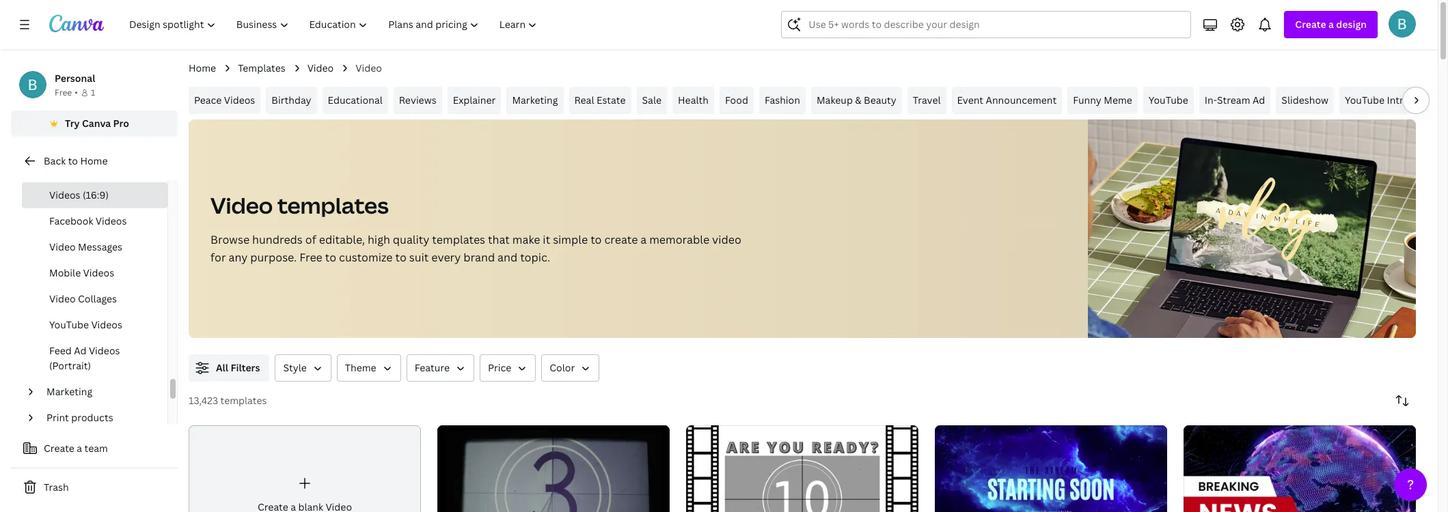 Task type: locate. For each thing, give the bounding box(es) containing it.
0 horizontal spatial marketing link
[[41, 379, 159, 405]]

to down editable,
[[325, 250, 336, 265]]

reviews
[[399, 94, 437, 107]]

0 vertical spatial a
[[1329, 18, 1334, 31]]

Search search field
[[809, 12, 1183, 38]]

a for design
[[1329, 18, 1334, 31]]

0 horizontal spatial free
[[55, 87, 72, 98]]

1 horizontal spatial create
[[1296, 18, 1327, 31]]

videos inside mobile videos link
[[83, 267, 114, 280]]

templates
[[278, 191, 389, 220], [432, 232, 485, 247], [220, 394, 267, 407]]

ad right stream in the right of the page
[[1253, 94, 1266, 107]]

videos down video messages link
[[83, 267, 114, 280]]

0 horizontal spatial video link
[[41, 157, 159, 183]]

marketing link up products
[[41, 379, 159, 405]]

videos down youtube videos link
[[89, 345, 120, 358]]

0 horizontal spatial templates
[[220, 394, 267, 407]]

to right back
[[68, 154, 78, 167]]

0 horizontal spatial a
[[77, 442, 82, 455]]

print products
[[46, 412, 113, 425]]

video link
[[307, 61, 334, 76], [41, 157, 159, 183]]

topic.
[[520, 250, 550, 265]]

hundreds
[[252, 232, 303, 247]]

marketing left real
[[512, 94, 558, 107]]

feed
[[49, 345, 72, 358]]

1 vertical spatial marketing
[[46, 386, 92, 399]]

a right 'create'
[[641, 232, 647, 247]]

try canva pro
[[65, 117, 129, 130]]

video
[[307, 62, 334, 75], [356, 62, 382, 75], [46, 163, 73, 176], [211, 191, 273, 220], [49, 241, 76, 254], [49, 293, 76, 306]]

0 vertical spatial templates
[[278, 191, 389, 220]]

youtube link
[[1144, 87, 1194, 114]]

free inside browse hundreds of editable, high quality templates that make it simple to create a memorable video for any purpose. free to customize to suit every brand and topic.
[[300, 250, 323, 265]]

of
[[305, 232, 316, 247]]

ad up (portrait)
[[74, 345, 87, 358]]

explainer link
[[448, 87, 501, 114]]

video up videos (16:9)
[[46, 163, 73, 176]]

food
[[725, 94, 749, 107]]

1 horizontal spatial ad
[[1253, 94, 1266, 107]]

youtube up feed
[[49, 319, 89, 332]]

any
[[229, 250, 248, 265]]

meme
[[1104, 94, 1133, 107]]

1
[[91, 87, 95, 98]]

free down 'of'
[[300, 250, 323, 265]]

beauty
[[864, 94, 897, 107]]

video messages
[[49, 241, 122, 254]]

all filters button
[[189, 355, 270, 382]]

1 vertical spatial ad
[[74, 345, 87, 358]]

video link up birthday
[[307, 61, 334, 76]]

youtube intros link
[[1340, 87, 1420, 114]]

videos inside youtube videos link
[[91, 319, 122, 332]]

videos for facebook videos
[[96, 215, 127, 228]]

marketing down (portrait)
[[46, 386, 92, 399]]

print
[[46, 412, 69, 425]]

food link
[[720, 87, 754, 114]]

video up browse
[[211, 191, 273, 220]]

video inside "video" 'link'
[[46, 163, 73, 176]]

0 vertical spatial video link
[[307, 61, 334, 76]]

1 vertical spatial marketing link
[[41, 379, 159, 405]]

templates link
[[238, 61, 286, 76]]

editable,
[[319, 232, 365, 247]]

create inside button
[[44, 442, 74, 455]]

Sort by button
[[1389, 388, 1416, 415]]

2 horizontal spatial templates
[[432, 232, 485, 247]]

free
[[55, 87, 72, 98], [300, 250, 323, 265]]

•
[[75, 87, 78, 98]]

health link
[[673, 87, 714, 114]]

theme
[[345, 362, 376, 375]]

facebook
[[49, 215, 93, 228]]

0 vertical spatial marketing link
[[507, 87, 564, 114]]

color button
[[542, 355, 600, 382]]

home up peace
[[189, 62, 216, 75]]

real estate
[[575, 94, 626, 107]]

fashion
[[765, 94, 800, 107]]

to left 'create'
[[591, 232, 602, 247]]

1 vertical spatial free
[[300, 250, 323, 265]]

1 vertical spatial templates
[[432, 232, 485, 247]]

videos
[[224, 94, 255, 107], [49, 189, 80, 202], [96, 215, 127, 228], [83, 267, 114, 280], [91, 319, 122, 332], [89, 345, 120, 358]]

funny meme
[[1073, 94, 1133, 107]]

a inside dropdown button
[[1329, 18, 1334, 31]]

back to home link
[[11, 148, 178, 175]]

style
[[283, 362, 307, 375]]

videos (16:9)
[[49, 189, 109, 202]]

1 vertical spatial home
[[80, 154, 108, 167]]

create for create a team
[[44, 442, 74, 455]]

videos inside facebook videos link
[[96, 215, 127, 228]]

youtube for youtube
[[1149, 94, 1189, 107]]

youtube for youtube videos
[[49, 319, 89, 332]]

None search field
[[782, 11, 1192, 38]]

0 horizontal spatial home
[[80, 154, 108, 167]]

a
[[1329, 18, 1334, 31], [641, 232, 647, 247], [77, 442, 82, 455]]

1 vertical spatial create
[[44, 442, 74, 455]]

suit
[[409, 250, 429, 265]]

free left "•"
[[55, 87, 72, 98]]

videos inside peace videos "link"
[[224, 94, 255, 107]]

1 horizontal spatial marketing
[[512, 94, 558, 107]]

back to home
[[44, 154, 108, 167]]

0 vertical spatial ad
[[1253, 94, 1266, 107]]

a inside browse hundreds of editable, high quality templates that make it simple to create a memorable video for any purpose. free to customize to suit every brand and topic.
[[641, 232, 647, 247]]

video inside video collages link
[[49, 293, 76, 306]]

video up the mobile
[[49, 241, 76, 254]]

0 horizontal spatial youtube
[[49, 319, 89, 332]]

create a team button
[[11, 435, 178, 463]]

0 horizontal spatial ad
[[74, 345, 87, 358]]

2 vertical spatial a
[[77, 442, 82, 455]]

ad
[[1253, 94, 1266, 107], [74, 345, 87, 358]]

style button
[[275, 355, 331, 382]]

marketing link left real
[[507, 87, 564, 114]]

1 horizontal spatial marketing link
[[507, 87, 564, 114]]

2 vertical spatial templates
[[220, 394, 267, 407]]

youtube left intros
[[1345, 94, 1385, 107]]

all filters
[[216, 362, 260, 375]]

2 horizontal spatial youtube
[[1345, 94, 1385, 107]]

sale
[[642, 94, 662, 107]]

create inside dropdown button
[[1296, 18, 1327, 31]]

create a blank video element
[[189, 426, 421, 513]]

0 horizontal spatial marketing
[[46, 386, 92, 399]]

video link up (16:9)
[[41, 157, 159, 183]]

sale link
[[637, 87, 667, 114]]

stream
[[1217, 94, 1251, 107]]

educational
[[328, 94, 383, 107]]

a left team
[[77, 442, 82, 455]]

video messages link
[[22, 234, 167, 260]]

a left design
[[1329, 18, 1334, 31]]

home up (16:9)
[[80, 154, 108, 167]]

event announcement link
[[952, 87, 1063, 114]]

video templates
[[211, 191, 389, 220]]

home
[[189, 62, 216, 75], [80, 154, 108, 167]]

youtube videos link
[[22, 312, 167, 338]]

a inside button
[[77, 442, 82, 455]]

0 vertical spatial home
[[189, 62, 216, 75]]

trash
[[44, 481, 69, 494]]

peace videos
[[194, 94, 255, 107]]

templates for video templates
[[278, 191, 389, 220]]

create left design
[[1296, 18, 1327, 31]]

peace
[[194, 94, 222, 107]]

videos right peace
[[224, 94, 255, 107]]

estate
[[597, 94, 626, 107]]

free •
[[55, 87, 78, 98]]

templates up every
[[432, 232, 485, 247]]

videos down the collages at the left
[[91, 319, 122, 332]]

1 vertical spatial a
[[641, 232, 647, 247]]

top level navigation element
[[120, 11, 549, 38]]

templates up editable,
[[278, 191, 389, 220]]

2 horizontal spatial a
[[1329, 18, 1334, 31]]

1 horizontal spatial templates
[[278, 191, 389, 220]]

1 horizontal spatial a
[[641, 232, 647, 247]]

mobile videos
[[49, 267, 114, 280]]

0 horizontal spatial create
[[44, 442, 74, 455]]

1 vertical spatial video link
[[41, 157, 159, 183]]

create down print
[[44, 442, 74, 455]]

create a design
[[1296, 18, 1367, 31]]

a for team
[[77, 442, 82, 455]]

videos up messages
[[96, 215, 127, 228]]

0 vertical spatial create
[[1296, 18, 1327, 31]]

video down the mobile
[[49, 293, 76, 306]]

for
[[211, 250, 226, 265]]

youtube left in-
[[1149, 94, 1189, 107]]

templates down filters
[[220, 394, 267, 407]]

1 horizontal spatial youtube
[[1149, 94, 1189, 107]]

13,423 templates
[[189, 394, 267, 407]]

youtube for youtube intros
[[1345, 94, 1385, 107]]

mobile videos link
[[22, 260, 167, 286]]

1 horizontal spatial free
[[300, 250, 323, 265]]



Task type: vqa. For each thing, say whether or not it's contained in the screenshot.
'Ad'
yes



Task type: describe. For each thing, give the bounding box(es) containing it.
videos up facebook
[[49, 189, 80, 202]]

event announcement
[[957, 94, 1057, 107]]

to left suit
[[395, 250, 407, 265]]

home link
[[189, 61, 216, 76]]

facebook videos
[[49, 215, 127, 228]]

funny
[[1073, 94, 1102, 107]]

quality
[[393, 232, 430, 247]]

print products link
[[41, 405, 159, 431]]

youtube intros
[[1345, 94, 1415, 107]]

youtube videos
[[49, 319, 122, 332]]

real estate link
[[569, 87, 631, 114]]

(16:9)
[[83, 189, 109, 202]]

customize
[[339, 250, 393, 265]]

try
[[65, 117, 80, 130]]

birthday
[[272, 94, 311, 107]]

mobile
[[49, 267, 81, 280]]

explainer
[[453, 94, 496, 107]]

13,423
[[189, 394, 218, 407]]

videos for peace videos
[[224, 94, 255, 107]]

1 horizontal spatial home
[[189, 62, 216, 75]]

color
[[550, 362, 575, 375]]

templates
[[238, 62, 286, 75]]

(portrait)
[[49, 360, 91, 373]]

price button
[[480, 355, 536, 382]]

high
[[368, 232, 390, 247]]

makeup
[[817, 94, 853, 107]]

videos for youtube videos
[[91, 319, 122, 332]]

0 vertical spatial marketing
[[512, 94, 558, 107]]

templates inside browse hundreds of editable, high quality templates that make it simple to create a memorable video for any purpose. free to customize to suit every brand and topic.
[[432, 232, 485, 247]]

try canva pro button
[[11, 111, 178, 137]]

all
[[216, 362, 228, 375]]

feed ad videos (portrait)
[[49, 345, 120, 373]]

travel link
[[908, 87, 947, 114]]

it
[[543, 232, 550, 247]]

event
[[957, 94, 984, 107]]

health
[[678, 94, 709, 107]]

funny meme link
[[1068, 87, 1138, 114]]

collages
[[78, 293, 117, 306]]

video inside video messages link
[[49, 241, 76, 254]]

feature button
[[406, 355, 474, 382]]

brand
[[464, 250, 495, 265]]

ad inside feed ad videos (portrait)
[[74, 345, 87, 358]]

reviews link
[[394, 87, 442, 114]]

products
[[71, 412, 113, 425]]

personal
[[55, 72, 95, 85]]

browse
[[211, 232, 250, 247]]

in-
[[1205, 94, 1217, 107]]

&
[[855, 94, 862, 107]]

video collages
[[49, 293, 117, 306]]

travel
[[913, 94, 941, 107]]

create a team
[[44, 442, 108, 455]]

create for create a design
[[1296, 18, 1327, 31]]

that
[[488, 232, 510, 247]]

facebook videos link
[[22, 209, 167, 234]]

brad klo image
[[1389, 10, 1416, 38]]

video up educational
[[356, 62, 382, 75]]

pro
[[113, 117, 129, 130]]

video up birthday
[[307, 62, 334, 75]]

videos for mobile videos
[[83, 267, 114, 280]]

and
[[498, 250, 518, 265]]

price
[[488, 362, 512, 375]]

video
[[712, 232, 742, 247]]

messages
[[78, 241, 122, 254]]

make
[[513, 232, 540, 247]]

back
[[44, 154, 66, 167]]

feature
[[415, 362, 450, 375]]

team
[[84, 442, 108, 455]]

intros
[[1387, 94, 1415, 107]]

design
[[1337, 18, 1367, 31]]

1 horizontal spatial video link
[[307, 61, 334, 76]]

templates for 13,423 templates
[[220, 394, 267, 407]]

videos inside feed ad videos (portrait)
[[89, 345, 120, 358]]

real
[[575, 94, 594, 107]]

canva
[[82, 117, 111, 130]]

simple
[[553, 232, 588, 247]]

video collages link
[[22, 286, 167, 312]]

peace videos link
[[189, 87, 261, 114]]

in-stream ad
[[1205, 94, 1266, 107]]

0 vertical spatial free
[[55, 87, 72, 98]]

every
[[432, 250, 461, 265]]

makeup & beauty link
[[811, 87, 902, 114]]

slideshow
[[1282, 94, 1329, 107]]

slideshow link
[[1277, 87, 1334, 114]]

memorable
[[650, 232, 710, 247]]



